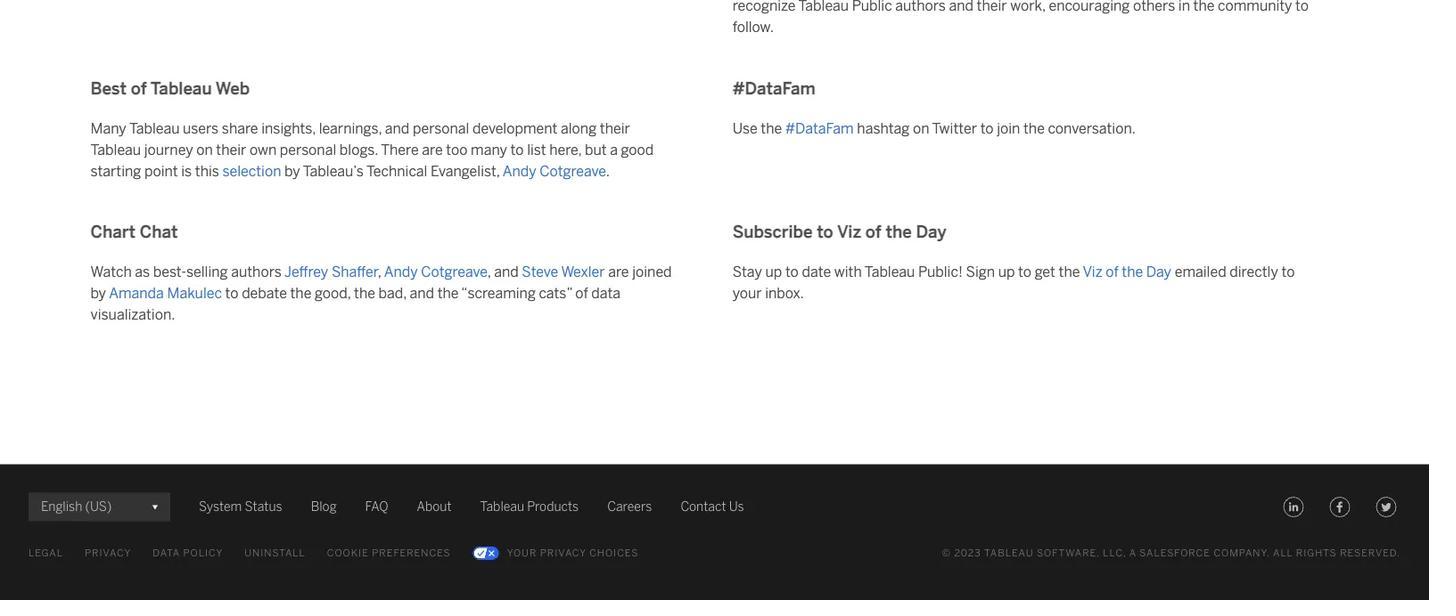 Task type: describe. For each thing, give the bounding box(es) containing it.
chat
[[140, 223, 178, 243]]

company.
[[1214, 549, 1270, 561]]

share
[[222, 121, 258, 138]]

subscribe
[[733, 223, 813, 243]]

authors
[[231, 265, 282, 282]]

tableau products link
[[480, 498, 579, 519]]

uninstall
[[245, 549, 306, 561]]

privacy link
[[85, 544, 131, 566]]

subscribe to viz of the day
[[733, 223, 947, 243]]

uninstall link
[[245, 544, 306, 566]]

and for the
[[410, 286, 434, 303]]

1 vertical spatial their
[[216, 142, 246, 159]]

cats"
[[539, 286, 572, 303]]

many
[[471, 142, 507, 159]]

legal link
[[29, 544, 63, 566]]

"screaming
[[461, 286, 536, 303]]

1 vertical spatial #datafam
[[785, 121, 854, 138]]

selected language element
[[41, 494, 158, 523]]

amanda makulec
[[109, 286, 222, 303]]

1 vertical spatial viz
[[1083, 265, 1103, 282]]

is
[[181, 163, 192, 180]]

english
[[41, 501, 82, 516]]

of right get at right
[[1106, 265, 1119, 282]]

0 vertical spatial viz
[[837, 223, 861, 243]]

tableau's
[[303, 163, 364, 180]]

this
[[195, 163, 219, 180]]

development
[[473, 121, 558, 138]]

visualization.
[[91, 307, 175, 324]]

contact
[[681, 501, 726, 516]]

©
[[942, 549, 951, 561]]

1 , from the left
[[378, 265, 381, 282]]

system
[[199, 501, 242, 516]]

selling
[[186, 265, 228, 282]]

© 2023 tableau software, llc, a salesforce company. all rights reserved.
[[942, 549, 1401, 561]]

salesforce
[[1140, 549, 1211, 561]]

as
[[135, 265, 150, 282]]

products
[[527, 501, 579, 516]]

blog link
[[311, 498, 337, 519]]

your privacy choices link
[[472, 544, 639, 566]]

andy cotgreave link for best of tableau web
[[503, 163, 606, 180]]

there
[[381, 142, 419, 159]]

software,
[[1037, 549, 1100, 561]]

starting
[[91, 163, 141, 180]]

viz of the day link
[[1083, 265, 1172, 282]]

data
[[591, 286, 621, 303]]

cookie
[[327, 549, 369, 561]]

debate
[[242, 286, 287, 303]]

0 vertical spatial personal
[[413, 121, 469, 138]]

blogs.
[[340, 142, 378, 159]]

bad,
[[379, 286, 407, 303]]

data policy link
[[153, 544, 223, 566]]

public!
[[918, 265, 963, 282]]

best-
[[153, 265, 186, 282]]

rights
[[1296, 549, 1337, 561]]

legal
[[29, 549, 63, 561]]

directly
[[1230, 265, 1279, 282]]

#datafam link
[[785, 121, 854, 138]]

0 vertical spatial andy
[[503, 163, 537, 180]]

policy
[[183, 549, 223, 561]]

selection link
[[222, 163, 281, 180]]

list
[[527, 142, 546, 159]]

1 privacy from the left
[[85, 549, 131, 561]]

watch as best-selling authors jeffrey shaffer , andy cotgreave , and steve wexler
[[91, 265, 605, 282]]

your privacy choices
[[507, 549, 639, 561]]

steve wexler link
[[522, 265, 605, 282]]

2 up from the left
[[998, 265, 1015, 282]]

blog
[[311, 501, 337, 516]]

chart
[[91, 223, 136, 243]]

to left join on the right top of the page
[[981, 121, 994, 138]]

but
[[585, 142, 607, 159]]

0 horizontal spatial personal
[[280, 142, 336, 159]]

best
[[91, 79, 127, 99]]

system status link
[[199, 498, 282, 519]]

jeffrey
[[284, 265, 328, 282]]

good
[[621, 142, 654, 159]]

1 horizontal spatial day
[[1147, 265, 1172, 282]]

the up stay up to date with tableau public! sign up to get the viz of the day
[[886, 223, 912, 243]]

on inside many tableau users share insights, learnings, and personal development along their tableau journey on their own personal blogs. there are too many to list here, but a good starting point is this
[[196, 142, 213, 159]]

point
[[144, 163, 178, 180]]

tableau up users
[[151, 79, 212, 99]]

makulec
[[167, 286, 222, 303]]

with
[[834, 265, 862, 282]]

conversation.
[[1048, 121, 1136, 138]]

along
[[561, 121, 597, 138]]



Task type: locate. For each thing, give the bounding box(es) containing it.
and right the bad,
[[410, 286, 434, 303]]

viz
[[837, 223, 861, 243], [1083, 265, 1103, 282]]

their down share
[[216, 142, 246, 159]]

, up "screaming
[[487, 265, 491, 282]]

emailed
[[1175, 265, 1227, 282]]

to left debate
[[225, 286, 239, 303]]

stay
[[733, 265, 762, 282]]

2 privacy from the left
[[540, 549, 586, 561]]

day left 'emailed'
[[1147, 265, 1172, 282]]

wexler
[[561, 265, 605, 282]]

0 horizontal spatial day
[[916, 223, 947, 243]]

and
[[385, 121, 410, 138], [494, 265, 519, 282], [410, 286, 434, 303]]

on up this
[[196, 142, 213, 159]]

tableau
[[151, 79, 212, 99], [129, 121, 180, 138], [91, 142, 141, 159], [865, 265, 915, 282], [480, 501, 524, 516], [984, 549, 1034, 561]]

technical
[[367, 163, 427, 180]]

, up the bad,
[[378, 265, 381, 282]]

0 horizontal spatial up
[[766, 265, 782, 282]]

viz right get at right
[[1083, 265, 1103, 282]]

0 horizontal spatial cotgreave
[[421, 265, 487, 282]]

tableau up starting
[[91, 142, 141, 159]]

0 vertical spatial on
[[913, 121, 930, 138]]

your
[[733, 286, 762, 303]]

0 vertical spatial andy cotgreave link
[[503, 163, 606, 180]]

the left "screaming
[[438, 286, 459, 303]]

tableau right with
[[865, 265, 915, 282]]

0 horizontal spatial a
[[610, 142, 618, 159]]

cotgreave up "screaming
[[421, 265, 487, 282]]

best of tableau web
[[91, 79, 250, 99]]

.
[[606, 163, 610, 180]]

too
[[446, 142, 468, 159]]

on left "twitter" at the top
[[913, 121, 930, 138]]

0 vertical spatial cotgreave
[[540, 163, 606, 180]]

contact us link
[[681, 498, 744, 519]]

many
[[91, 121, 126, 138]]

1 vertical spatial by
[[91, 286, 106, 303]]

1 horizontal spatial personal
[[413, 121, 469, 138]]

personal down the insights,
[[280, 142, 336, 159]]

the down shaffer
[[354, 286, 375, 303]]

and up there at the left top of the page
[[385, 121, 410, 138]]

amanda
[[109, 286, 164, 303]]

by right selection link
[[285, 163, 300, 180]]

tableau up journey
[[129, 121, 180, 138]]

watch
[[91, 265, 132, 282]]

1 horizontal spatial ,
[[487, 265, 491, 282]]

their
[[600, 121, 630, 138], [216, 142, 246, 159]]

to inside 'to debate the good, the bad, and the "screaming cats" of data visualization.'
[[225, 286, 239, 303]]

journey
[[144, 142, 193, 159]]

selection by tableau's technical evangelist, andy cotgreave .
[[222, 163, 610, 180]]

of up stay up to date with tableau public! sign up to get the viz of the day
[[866, 223, 882, 243]]

and for personal
[[385, 121, 410, 138]]

get
[[1035, 265, 1056, 282]]

personal
[[413, 121, 469, 138], [280, 142, 336, 159]]

llc,
[[1103, 549, 1127, 561]]

all
[[1273, 549, 1293, 561]]

1 vertical spatial andy cotgreave link
[[384, 265, 487, 282]]

1 horizontal spatial cotgreave
[[540, 163, 606, 180]]

use
[[733, 121, 758, 138]]

faq
[[365, 501, 388, 516]]

,
[[378, 265, 381, 282], [487, 265, 491, 282]]

tableau up your
[[480, 501, 524, 516]]

2 vertical spatial and
[[410, 286, 434, 303]]

insights,
[[261, 121, 316, 138]]

day
[[916, 223, 947, 243], [1147, 265, 1172, 282]]

to up date
[[817, 223, 834, 243]]

evangelist,
[[431, 163, 500, 180]]

are left "too"
[[422, 142, 443, 159]]

shaffer
[[332, 265, 378, 282]]

1 horizontal spatial are
[[608, 265, 629, 282]]

0 horizontal spatial ,
[[378, 265, 381, 282]]

by
[[285, 163, 300, 180], [91, 286, 106, 303]]

1 horizontal spatial privacy
[[540, 549, 586, 561]]

your
[[507, 549, 537, 561]]

andy up the bad,
[[384, 265, 418, 282]]

jeffrey shaffer link
[[284, 265, 378, 282]]

0 vertical spatial by
[[285, 163, 300, 180]]

0 horizontal spatial andy
[[384, 265, 418, 282]]

english (us)
[[41, 501, 112, 516]]

and up "screaming
[[494, 265, 519, 282]]

0 horizontal spatial by
[[91, 286, 106, 303]]

0 horizontal spatial on
[[196, 142, 213, 159]]

learnings,
[[319, 121, 382, 138]]

0 horizontal spatial their
[[216, 142, 246, 159]]

a inside many tableau users share insights, learnings, and personal development along their tableau journey on their own personal blogs. there are too many to list here, but a good starting point is this
[[610, 142, 618, 159]]

careers
[[607, 501, 652, 516]]

their up but on the left of the page
[[600, 121, 630, 138]]

day up public!
[[916, 223, 947, 243]]

1 vertical spatial cotgreave
[[421, 265, 487, 282]]

0 horizontal spatial viz
[[837, 223, 861, 243]]

web
[[216, 79, 250, 99]]

to inside emailed directly to your inbox.
[[1282, 265, 1295, 282]]

status
[[245, 501, 282, 516]]

a right llc,
[[1129, 549, 1137, 561]]

1 horizontal spatial by
[[285, 163, 300, 180]]

#datafam left hashtag
[[785, 121, 854, 138]]

#datafam
[[733, 79, 816, 99], [785, 121, 854, 138]]

choices
[[590, 549, 639, 561]]

1 vertical spatial are
[[608, 265, 629, 282]]

andy cotgreave link up the bad,
[[384, 265, 487, 282]]

0 horizontal spatial are
[[422, 142, 443, 159]]

1 horizontal spatial on
[[913, 121, 930, 138]]

good,
[[315, 286, 351, 303]]

us
[[729, 501, 744, 516]]

andy
[[503, 163, 537, 180], [384, 265, 418, 282]]

system status
[[199, 501, 282, 516]]

cookie preferences
[[327, 549, 451, 561]]

a right but on the left of the page
[[610, 142, 618, 159]]

are inside are joined by
[[608, 265, 629, 282]]

1 horizontal spatial a
[[1129, 549, 1137, 561]]

personal up "too"
[[413, 121, 469, 138]]

faq link
[[365, 498, 388, 519]]

the right use
[[761, 121, 782, 138]]

of right best
[[131, 79, 147, 99]]

to
[[981, 121, 994, 138], [511, 142, 524, 159], [817, 223, 834, 243], [785, 265, 799, 282], [1018, 265, 1032, 282], [1282, 265, 1295, 282], [225, 286, 239, 303]]

0 vertical spatial and
[[385, 121, 410, 138]]

1 horizontal spatial andy cotgreave link
[[503, 163, 606, 180]]

to left get at right
[[1018, 265, 1032, 282]]

cookie preferences button
[[327, 544, 451, 566]]

#datafam up use
[[733, 79, 816, 99]]

emailed directly to your inbox.
[[733, 265, 1295, 303]]

1 vertical spatial a
[[1129, 549, 1137, 561]]

0 vertical spatial their
[[600, 121, 630, 138]]

contact us
[[681, 501, 744, 516]]

1 vertical spatial on
[[196, 142, 213, 159]]

by down watch
[[91, 286, 106, 303]]

viz up with
[[837, 223, 861, 243]]

stay up to date with tableau public! sign up to get the viz of the day
[[733, 265, 1172, 282]]

of
[[131, 79, 147, 99], [866, 223, 882, 243], [1106, 265, 1119, 282], [575, 286, 588, 303]]

are up data
[[608, 265, 629, 282]]

here,
[[549, 142, 582, 159]]

careers link
[[607, 498, 652, 519]]

(us)
[[85, 501, 112, 516]]

tableau right 2023
[[984, 549, 1034, 561]]

1 vertical spatial andy
[[384, 265, 418, 282]]

to inside many tableau users share insights, learnings, and personal development along their tableau journey on their own personal blogs. there are too many to list here, but a good starting point is this
[[511, 142, 524, 159]]

1 up from the left
[[766, 265, 782, 282]]

to up inbox.
[[785, 265, 799, 282]]

privacy inside your privacy choices link
[[540, 549, 586, 561]]

date
[[802, 265, 831, 282]]

use the #datafam hashtag on twitter to join the conversation.
[[733, 121, 1136, 138]]

sign
[[966, 265, 995, 282]]

to debate the good, the bad, and the "screaming cats" of data visualization.
[[91, 286, 621, 324]]

0 vertical spatial #datafam
[[733, 79, 816, 99]]

the left 'emailed'
[[1122, 265, 1143, 282]]

of down wexler at the top
[[575, 286, 588, 303]]

1 horizontal spatial their
[[600, 121, 630, 138]]

1 vertical spatial day
[[1147, 265, 1172, 282]]

to right directly
[[1282, 265, 1295, 282]]

privacy down selected language element
[[85, 549, 131, 561]]

up up inbox.
[[766, 265, 782, 282]]

andy down list
[[503, 163, 537, 180]]

chart chat
[[91, 223, 178, 243]]

andy cotgreave link down here,
[[503, 163, 606, 180]]

privacy right your
[[540, 549, 586, 561]]

the right get at right
[[1059, 265, 1080, 282]]

are inside many tableau users share insights, learnings, and personal development along their tableau journey on their own personal blogs. there are too many to list here, but a good starting point is this
[[422, 142, 443, 159]]

twitter
[[932, 121, 977, 138]]

cotgreave down here,
[[540, 163, 606, 180]]

0 vertical spatial day
[[916, 223, 947, 243]]

join
[[997, 121, 1020, 138]]

0 horizontal spatial andy cotgreave link
[[384, 265, 487, 282]]

andy cotgreave link for chart chat
[[384, 265, 487, 282]]

by inside are joined by
[[91, 286, 106, 303]]

andy cotgreave link
[[503, 163, 606, 180], [384, 265, 487, 282]]

1 horizontal spatial up
[[998, 265, 1015, 282]]

amanda makulec link
[[109, 286, 222, 303]]

up right 'sign'
[[998, 265, 1015, 282]]

the down jeffrey
[[290, 286, 312, 303]]

joined
[[632, 265, 672, 282]]

1 vertical spatial personal
[[280, 142, 336, 159]]

0 vertical spatial a
[[610, 142, 618, 159]]

inbox.
[[765, 286, 804, 303]]

2023
[[954, 549, 982, 561]]

2 , from the left
[[487, 265, 491, 282]]

1 horizontal spatial viz
[[1083, 265, 1103, 282]]

and inside many tableau users share insights, learnings, and personal development along their tableau journey on their own personal blogs. there are too many to list here, but a good starting point is this
[[385, 121, 410, 138]]

data policy
[[153, 549, 223, 561]]

1 vertical spatial and
[[494, 265, 519, 282]]

the right join on the right top of the page
[[1024, 121, 1045, 138]]

cotgreave
[[540, 163, 606, 180], [421, 265, 487, 282]]

to left list
[[511, 142, 524, 159]]

0 horizontal spatial privacy
[[85, 549, 131, 561]]

1 horizontal spatial andy
[[503, 163, 537, 180]]

0 vertical spatial are
[[422, 142, 443, 159]]

and inside 'to debate the good, the bad, and the "screaming cats" of data visualization.'
[[410, 286, 434, 303]]

of inside 'to debate the good, the bad, and the "screaming cats" of data visualization.'
[[575, 286, 588, 303]]



Task type: vqa. For each thing, say whether or not it's contained in the screenshot.
Preferences
yes



